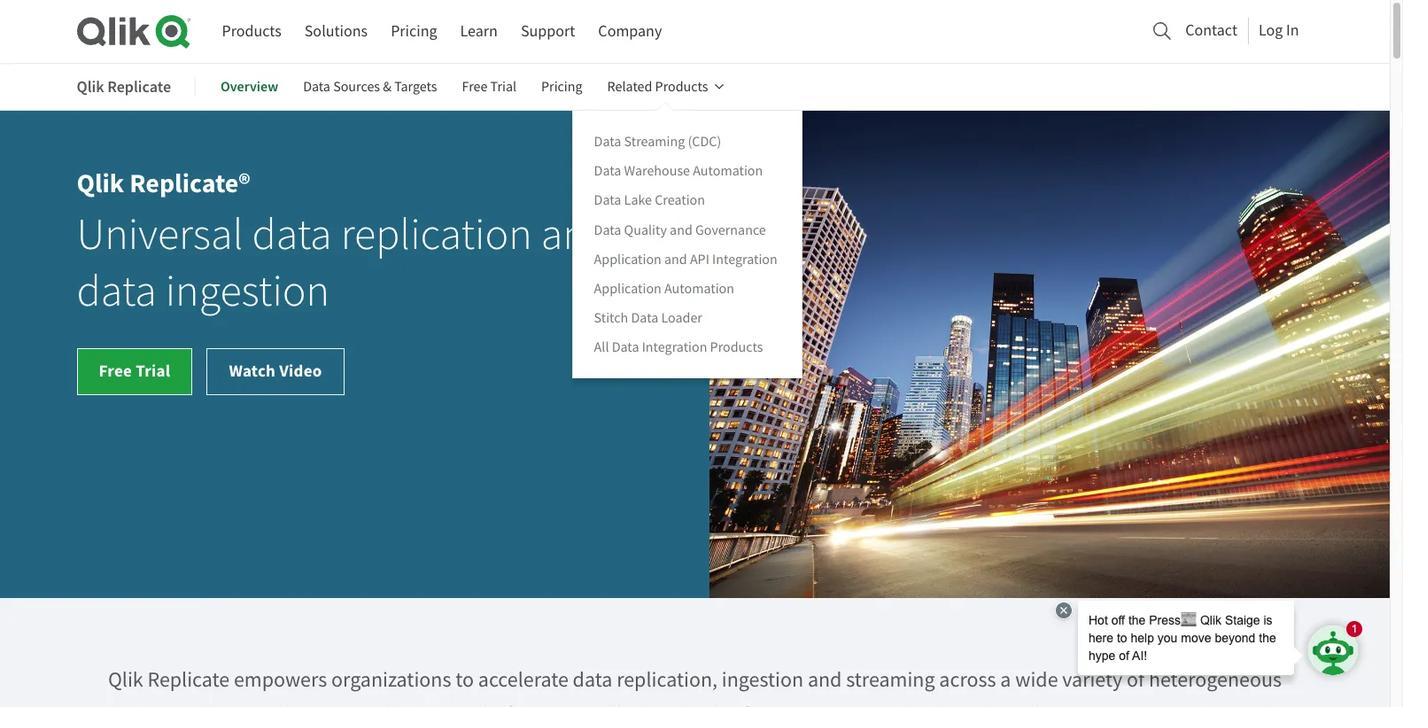 Task type: describe. For each thing, give the bounding box(es) containing it.
0 horizontal spatial free trial link
[[77, 348, 193, 395]]

data sources & targets
[[303, 78, 437, 96]]

in
[[1287, 20, 1300, 41]]

application and api integration link
[[594, 249, 778, 269]]

products inside menu
[[710, 338, 763, 356]]

2 vertical spatial replicate
[[1000, 702, 1083, 707]]

organizations
[[331, 666, 451, 693]]

lake
[[624, 192, 652, 209]]

governance
[[696, 221, 766, 239]]

qlik replicate® universal data replication and data ingestion
[[77, 166, 611, 319]]

company
[[598, 21, 662, 42]]

data for data streaming (cdc)
[[594, 133, 622, 151]]

qlik replicate menu bar
[[77, 66, 803, 378]]

company link
[[598, 15, 662, 48]]

all data integration products link
[[594, 337, 763, 357]]

log in
[[1259, 20, 1300, 41]]

pricing for the pricing "link" inside the the qlik replicate menu bar
[[541, 78, 583, 96]]

platforms.
[[471, 702, 563, 707]]

to
[[456, 666, 474, 693]]

and inside application and api integration link
[[665, 250, 687, 268]]

learn
[[460, 21, 498, 42]]

1 vertical spatial of
[[731, 702, 749, 707]]

api
[[690, 250, 710, 268]]

solutions
[[305, 21, 368, 42]]

log
[[1259, 20, 1283, 41]]

all
[[594, 338, 609, 356]]

data for data warehouse automation
[[594, 162, 622, 180]]

big
[[396, 702, 423, 707]]

log in link
[[1259, 16, 1300, 45]]

quality
[[624, 221, 667, 239]]

qlik for qlik replicate® universal data replication and data ingestion
[[77, 166, 124, 201]]

related products link
[[608, 66, 724, 108]]

wide
[[1016, 666, 1059, 693]]

qlik down the across
[[961, 702, 996, 707]]

warehouse
[[624, 162, 690, 180]]

your
[[1149, 702, 1190, 707]]

1 horizontal spatial of
[[1127, 666, 1145, 693]]

0 vertical spatial free trial link
[[462, 66, 517, 108]]

replicate®
[[130, 166, 251, 201]]

application and api integration
[[594, 250, 778, 268]]

overview link
[[221, 66, 278, 108]]

data quality and governance link
[[594, 220, 766, 240]]

0 horizontal spatial integration
[[642, 338, 708, 356]]

universal
[[77, 207, 243, 262]]

1 vertical spatial products
[[655, 78, 708, 96]]

application for application automation
[[594, 280, 662, 297]]

heterogeneous
[[1149, 666, 1282, 693]]

data warehouse automation link
[[594, 161, 763, 181]]

data streaming (cdc)
[[594, 133, 722, 151]]

watch video link
[[207, 348, 344, 395]]

data sources & targets link
[[303, 66, 437, 108]]

qlik for qlik replicate empowers organizations to accelerate data replication, ingestion and streaming across a wide variety of heterogeneous databases, data warehouses, and big data platforms. used by hundreds of enterprises worldwide, qlik replicate moves your data easily
[[108, 666, 143, 693]]

data for data sources & targets
[[303, 78, 330, 96]]

ingestion inside qlik replicate empowers organizations to accelerate data replication, ingestion and streaming across a wide variety of heterogeneous databases, data warehouses, and big data platforms. used by hundreds of enterprises worldwide, qlik replicate moves your data easily
[[722, 666, 804, 693]]

stitch data loader link
[[594, 308, 703, 328]]

free inside the qlik replicate menu bar
[[462, 78, 488, 96]]

worldwide,
[[857, 702, 957, 707]]

streaming
[[846, 666, 935, 693]]

qlik replicate empowers organizations to accelerate data replication, ingestion and streaming across a wide variety of heterogeneous databases, data warehouses, and big data platforms. used by hundreds of enterprises worldwide, qlik replicate moves your data easily
[[98, 666, 1293, 707]]

pricing link inside qlik main element
[[391, 15, 437, 48]]

loader
[[661, 309, 703, 327]]



Task type: locate. For each thing, give the bounding box(es) containing it.
qlik down go to the home page. image on the top of the page
[[77, 76, 104, 97]]

application automation
[[594, 280, 735, 297]]

0 horizontal spatial products
[[222, 21, 282, 42]]

warehouses,
[[241, 702, 353, 707]]

replicate inside the qlik replicate menu bar
[[107, 76, 171, 97]]

of right 'hundreds'
[[731, 702, 749, 707]]

learn link
[[460, 15, 498, 48]]

automation
[[693, 162, 763, 180], [665, 280, 735, 297]]

trial
[[491, 78, 517, 96], [136, 360, 171, 382]]

data left streaming
[[594, 133, 622, 151]]

pricing link up targets
[[391, 15, 437, 48]]

accelerate
[[478, 666, 569, 693]]

1 horizontal spatial free trial
[[462, 78, 517, 96]]

0 horizontal spatial of
[[731, 702, 749, 707]]

stitch data loader
[[594, 309, 703, 327]]

databases,
[[98, 702, 193, 707]]

qlik up the databases,
[[108, 666, 143, 693]]

free trial inside the qlik replicate menu bar
[[462, 78, 517, 96]]

pricing inside the qlik replicate menu bar
[[541, 78, 583, 96]]

0 vertical spatial free
[[462, 78, 488, 96]]

data for data quality and governance
[[594, 221, 622, 239]]

integration
[[712, 250, 778, 268], [642, 338, 708, 356]]

data quality and governance
[[594, 221, 766, 239]]

related products
[[608, 78, 708, 96]]

stitch
[[594, 309, 629, 327]]

0 vertical spatial of
[[1127, 666, 1145, 693]]

watch video
[[229, 360, 322, 382]]

support link
[[521, 15, 575, 48]]

1 vertical spatial application
[[594, 280, 662, 297]]

0 vertical spatial trial
[[491, 78, 517, 96]]

1 vertical spatial free
[[99, 360, 132, 382]]

qlik replicate
[[77, 76, 171, 97]]

automation down (cdc)
[[693, 162, 763, 180]]

go to the home page. image
[[77, 14, 190, 49]]

data for data lake creation
[[594, 192, 622, 209]]

integration down 'governance'
[[712, 250, 778, 268]]

&
[[383, 78, 392, 96]]

0 vertical spatial replicate
[[107, 76, 171, 97]]

1 horizontal spatial integration
[[712, 250, 778, 268]]

pricing up targets
[[391, 21, 437, 42]]

pricing down support 'link'
[[541, 78, 583, 96]]

variety
[[1063, 666, 1123, 693]]

and down creation
[[670, 221, 693, 239]]

products
[[222, 21, 282, 42], [655, 78, 708, 96], [710, 338, 763, 356]]

creation
[[655, 192, 705, 209]]

menu bar
[[222, 15, 662, 48]]

replicate
[[107, 76, 171, 97], [148, 666, 230, 693], [1000, 702, 1083, 707]]

0 vertical spatial integration
[[712, 250, 778, 268]]

replicate down go to the home page. image on the top of the page
[[107, 76, 171, 97]]

1 horizontal spatial trial
[[491, 78, 517, 96]]

ingestion
[[165, 264, 330, 319], [722, 666, 804, 693]]

1 vertical spatial pricing
[[541, 78, 583, 96]]

related products menu
[[572, 110, 803, 378]]

1 vertical spatial free trial link
[[77, 348, 193, 395]]

2 vertical spatial products
[[710, 338, 763, 356]]

data right all
[[612, 338, 639, 356]]

menu bar inside qlik main element
[[222, 15, 662, 48]]

contact link
[[1186, 16, 1238, 45]]

and left api
[[665, 250, 687, 268]]

1 vertical spatial trial
[[136, 360, 171, 382]]

application down quality
[[594, 250, 662, 268]]

and down organizations
[[357, 702, 391, 707]]

data left lake
[[594, 192, 622, 209]]

and inside 'qlik replicate® universal data replication and data ingestion'
[[541, 207, 611, 262]]

data
[[252, 207, 332, 262], [77, 264, 157, 319], [573, 666, 613, 693], [197, 702, 237, 707], [428, 702, 467, 707], [1194, 702, 1234, 707]]

replicate for qlik replicate
[[107, 76, 171, 97]]

video
[[279, 360, 322, 382]]

replicate for qlik replicate empowers organizations to accelerate data replication, ingestion and streaming across a wide variety of heterogeneous databases, data warehouses, and big data platforms. used by hundreds of enterprises worldwide, qlik replicate moves your data easily
[[148, 666, 230, 693]]

qlik inside 'qlik replicate® universal data replication and data ingestion'
[[77, 166, 124, 201]]

menu bar containing products
[[222, 15, 662, 48]]

1 horizontal spatial ingestion
[[722, 666, 804, 693]]

data left warehouse on the left of page
[[594, 162, 622, 180]]

a
[[1001, 666, 1012, 693]]

by
[[616, 702, 638, 707]]

qlik up universal
[[77, 166, 124, 201]]

qlik main element
[[222, 15, 1314, 48]]

1 horizontal spatial pricing
[[541, 78, 583, 96]]

2 application from the top
[[594, 280, 662, 297]]

application automation link
[[594, 279, 735, 298]]

watch
[[229, 360, 276, 382]]

1 vertical spatial integration
[[642, 338, 708, 356]]

contact
[[1186, 20, 1238, 41]]

0 horizontal spatial ingestion
[[165, 264, 330, 319]]

of up moves
[[1127, 666, 1145, 693]]

1 vertical spatial replicate
[[148, 666, 230, 693]]

data streaming (cdc) link
[[594, 132, 722, 152]]

qlik inside menu bar
[[77, 76, 104, 97]]

data left sources at left top
[[303, 78, 330, 96]]

1 horizontal spatial products
[[655, 78, 708, 96]]

1 vertical spatial free trial
[[99, 360, 171, 382]]

1 horizontal spatial pricing link
[[541, 66, 583, 108]]

data left quality
[[594, 221, 622, 239]]

support
[[521, 21, 575, 42]]

pricing link
[[391, 15, 437, 48], [541, 66, 583, 108]]

0 vertical spatial automation
[[693, 162, 763, 180]]

data lake creation
[[594, 192, 705, 209]]

data right stitch
[[631, 309, 659, 327]]

application up stitch
[[594, 280, 662, 297]]

qlik
[[77, 76, 104, 97], [77, 166, 124, 201], [108, 666, 143, 693], [961, 702, 996, 707]]

qlik for qlik replicate
[[77, 76, 104, 97]]

(cdc)
[[688, 133, 722, 151]]

data warehouse automation
[[594, 162, 763, 180]]

0 vertical spatial pricing
[[391, 21, 437, 42]]

replicate down wide on the bottom of page
[[1000, 702, 1083, 707]]

ingestion up enterprises at the right
[[722, 666, 804, 693]]

all data integration products
[[594, 338, 763, 356]]

application
[[594, 250, 662, 268], [594, 280, 662, 297]]

0 vertical spatial pricing link
[[391, 15, 437, 48]]

0 horizontal spatial free trial
[[99, 360, 171, 382]]

used
[[567, 702, 612, 707]]

and inside 'data quality and governance' link
[[670, 221, 693, 239]]

targets
[[394, 78, 437, 96]]

related
[[608, 78, 653, 96]]

replicate up the databases,
[[148, 666, 230, 693]]

hundreds
[[642, 702, 727, 707]]

0 horizontal spatial trial
[[136, 360, 171, 382]]

0 horizontal spatial pricing
[[391, 21, 437, 42]]

sources
[[333, 78, 380, 96]]

pricing link inside the qlik replicate menu bar
[[541, 66, 583, 108]]

enterprises
[[753, 702, 853, 707]]

solutions link
[[305, 15, 368, 48]]

products link
[[222, 15, 282, 48]]

and up enterprises at the right
[[808, 666, 842, 693]]

of
[[1127, 666, 1145, 693], [731, 702, 749, 707]]

automation down api
[[665, 280, 735, 297]]

2 horizontal spatial products
[[710, 338, 763, 356]]

0 vertical spatial products
[[222, 21, 282, 42]]

0 horizontal spatial pricing link
[[391, 15, 437, 48]]

1 application from the top
[[594, 250, 662, 268]]

pricing
[[391, 21, 437, 42], [541, 78, 583, 96]]

replication
[[341, 207, 532, 262]]

free
[[462, 78, 488, 96], [99, 360, 132, 382]]

pricing inside qlik main element
[[391, 21, 437, 42]]

and left quality
[[541, 207, 611, 262]]

pricing link down support 'link'
[[541, 66, 583, 108]]

1 vertical spatial ingestion
[[722, 666, 804, 693]]

trial inside the qlik replicate menu bar
[[491, 78, 517, 96]]

and
[[541, 207, 611, 262], [670, 221, 693, 239], [665, 250, 687, 268], [808, 666, 842, 693], [357, 702, 391, 707]]

data lake creation link
[[594, 191, 705, 210]]

streaming
[[624, 133, 685, 151]]

integration down loader
[[642, 338, 708, 356]]

0 horizontal spatial free
[[99, 360, 132, 382]]

overview
[[221, 77, 278, 96]]

1 vertical spatial automation
[[665, 280, 735, 297]]

free trial link
[[462, 66, 517, 108], [77, 348, 193, 395]]

ingestion inside 'qlik replicate® universal data replication and data ingestion'
[[165, 264, 330, 319]]

0 vertical spatial application
[[594, 250, 662, 268]]

0 vertical spatial free trial
[[462, 78, 517, 96]]

free trial
[[462, 78, 517, 96], [99, 360, 171, 382]]

1 vertical spatial pricing link
[[541, 66, 583, 108]]

data
[[303, 78, 330, 96], [594, 133, 622, 151], [594, 162, 622, 180], [594, 192, 622, 209], [594, 221, 622, 239], [631, 309, 659, 327], [612, 338, 639, 356]]

1 horizontal spatial free trial link
[[462, 66, 517, 108]]

0 vertical spatial ingestion
[[165, 264, 330, 319]]

ingestion up watch
[[165, 264, 330, 319]]

moves
[[1087, 702, 1145, 707]]

products inside qlik main element
[[222, 21, 282, 42]]

1 horizontal spatial free
[[462, 78, 488, 96]]

across
[[940, 666, 997, 693]]

pricing for the pricing "link" in qlik main element
[[391, 21, 437, 42]]

replication,
[[617, 666, 718, 693]]

empowers
[[234, 666, 327, 693]]

application for application and api integration
[[594, 250, 662, 268]]



Task type: vqa. For each thing, say whether or not it's contained in the screenshot.
empowers
yes



